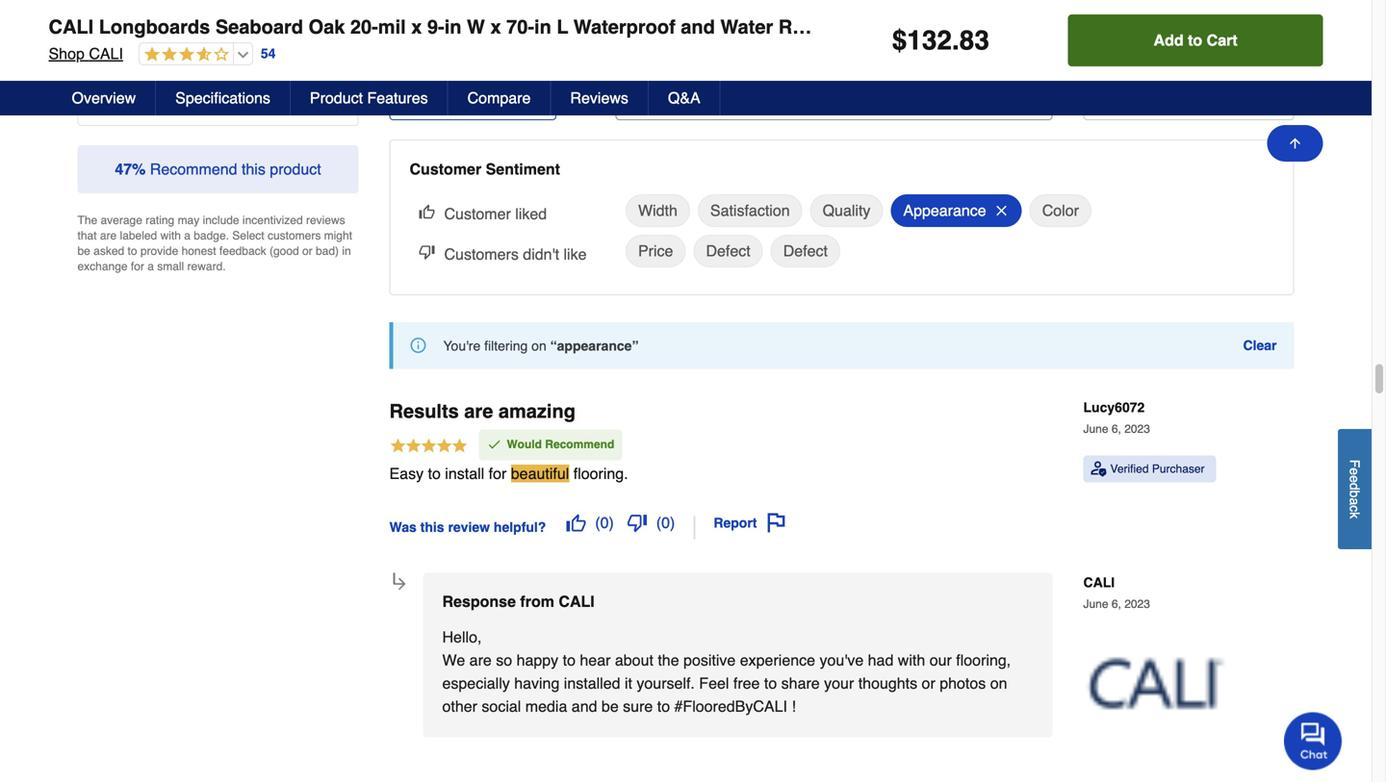 Task type: describe. For each thing, give the bounding box(es) containing it.
having
[[514, 675, 560, 693]]

9-
[[427, 16, 445, 38]]

color
[[1043, 202, 1079, 220]]

badge.
[[194, 229, 229, 243]]

lucy6072
[[1084, 400, 1145, 416]]

!
[[792, 698, 796, 716]]

car
[[1357, 16, 1387, 38]]

reviews
[[570, 89, 629, 107]]

hide filters button
[[389, 76, 557, 120]]

customers didn't like
[[444, 246, 587, 263]]

k
[[1348, 512, 1363, 519]]

was this review helpful?
[[389, 520, 546, 535]]

or inside the average rating may include incentivized reviews that are labeled with a badge. select customers might be asked to provide honest feedback (good or bad) in exchange for a small reward.
[[302, 245, 313, 258]]

and inside hello, we are so happy to hear about the positive experience you've had with our flooring, especially having installed it yourself. feel free to share your thoughts or photos on other social media and be sure to #flooredbycali !
[[572, 698, 597, 716]]

verified purchaser
[[1111, 463, 1205, 476]]

cali longboards seaboard oak 20-mil x 9-in w x 70-in l waterproof and water resistant interlocking luxury vinyl plank flooring (26.62-sq ft/ car
[[49, 16, 1387, 38]]

reward.
[[187, 260, 226, 274]]

1 defect button from the left
[[694, 235, 763, 268]]

"
[[550, 339, 557, 354]]

star
[[103, 24, 124, 38]]

labeled
[[120, 229, 157, 243]]

helpful?
[[494, 520, 546, 535]]

hello, we are so happy to hear about the positive experience you've had with our flooring, especially having installed it yourself. feel free to share your thoughts or photos on other social media and be sure to #flooredbycali !
[[442, 629, 1011, 716]]

amazing
[[499, 401, 576, 423]]

report
[[714, 516, 757, 531]]

satisfaction button
[[698, 195, 803, 227]]

to inside the average rating may include incentivized reviews that are labeled with a badge. select customers might be asked to provide honest feedback (good or bad) in exchange for a small reward.
[[128, 245, 137, 258]]

asked
[[94, 245, 124, 258]]

be inside the average rating may include incentivized reviews that are labeled with a badge. select customers might be asked to provide honest feedback (good or bad) in exchange for a small reward.
[[78, 245, 90, 258]]

c
[[1348, 506, 1363, 512]]

mil
[[378, 16, 406, 38]]

3.6 stars image
[[140, 46, 229, 64]]

reviews button
[[551, 81, 649, 116]]

) for thumb down image
[[670, 514, 675, 532]]

june for cali
[[1084, 598, 1109, 612]]

purchaser
[[1152, 463, 1205, 476]]

2 x from the left
[[491, 16, 501, 38]]

you're filtering on " appearance "
[[443, 339, 639, 354]]

small
[[157, 260, 184, 274]]

to inside "button"
[[1188, 31, 1203, 49]]

we
[[442, 652, 465, 670]]

hello,
[[442, 629, 482, 647]]

$ 132 . 83
[[892, 25, 990, 56]]

results are amazing
[[389, 401, 576, 423]]

a down provide
[[148, 260, 154, 274]]

0 horizontal spatial appearance
[[557, 339, 632, 354]]

customer for customer sentiment
[[410, 160, 482, 178]]

0 vertical spatial on
[[532, 339, 547, 354]]

price button
[[626, 235, 686, 268]]

had
[[868, 652, 894, 670]]

q&a
[[668, 89, 701, 107]]

"
[[632, 339, 639, 354]]

easy
[[389, 465, 424, 483]]

hear
[[580, 652, 611, 670]]

appearance inside 'button'
[[904, 202, 987, 220]]

$
[[892, 25, 907, 56]]

d
[[1348, 483, 1363, 491]]

0 for thumb down image
[[662, 514, 670, 532]]

share
[[782, 675, 820, 693]]

you're
[[443, 339, 481, 354]]

incentivized
[[243, 214, 303, 227]]

defect for 2nd defect button from the right
[[706, 242, 751, 260]]

review
[[219, 80, 272, 97]]

water
[[721, 16, 773, 38]]

provide
[[140, 245, 178, 258]]

be inside hello, we are so happy to hear about the positive experience you've had with our flooring, especially having installed it yourself. feel free to share your thoughts or photos on other social media and be sure to #flooredbycali !
[[602, 698, 619, 716]]

resistant
[[779, 16, 865, 38]]

2 e from the top
[[1348, 476, 1363, 483]]

are inside the average rating may include incentivized reviews that are labeled with a badge. select customers might be asked to provide honest feedback (good or bad) in exchange for a small reward.
[[100, 229, 117, 243]]

sure
[[623, 698, 653, 716]]

2023 for lucy6072
[[1125, 423, 1151, 436]]

customer for customer liked
[[444, 205, 511, 223]]

compare
[[468, 89, 531, 107]]

flooring.
[[574, 465, 628, 483]]

filters
[[479, 89, 525, 107]]

would
[[507, 438, 542, 452]]

0 vertical spatial this
[[242, 160, 266, 178]]

might
[[324, 229, 352, 243]]

0 for thumb up image
[[600, 514, 609, 532]]

47 % recommend this product
[[115, 160, 321, 178]]

vinyl
[[1055, 16, 1101, 38]]

would recommend
[[507, 438, 615, 452]]

1 vertical spatial recommend
[[545, 438, 615, 452]]

shop
[[49, 45, 85, 63]]

your
[[824, 675, 854, 693]]

select
[[232, 229, 264, 243]]

to right free
[[764, 675, 777, 693]]

flag image
[[767, 514, 786, 533]]

to left hear
[[563, 652, 576, 670]]

0 horizontal spatial recommend
[[150, 160, 237, 178]]

features
[[367, 89, 428, 107]]

thumb down image
[[419, 245, 435, 260]]

1 vertical spatial are
[[464, 401, 493, 423]]

flooring,
[[956, 652, 1011, 670]]

free
[[734, 675, 760, 693]]

or inside hello, we are so happy to hear about the positive experience you've had with our flooring, especially having installed it yourself. feel free to share your thoughts or photos on other social media and be sure to #flooredbycali !
[[922, 675, 936, 693]]

luxury
[[985, 16, 1050, 38]]

arrow right image
[[390, 575, 409, 594]]

our
[[930, 652, 952, 670]]

review
[[448, 520, 490, 535]]

feedback
[[219, 245, 266, 258]]

overview button
[[52, 81, 156, 116]]

social
[[482, 698, 521, 716]]

compare button
[[448, 81, 551, 116]]

specifications
[[175, 89, 270, 107]]

width
[[638, 202, 678, 220]]

liked
[[515, 205, 547, 223]]

experience
[[740, 652, 816, 670]]

product features button
[[291, 81, 448, 116]]

( for thumb down image
[[657, 514, 662, 532]]

thumb up image
[[566, 514, 586, 533]]

product
[[310, 89, 363, 107]]

.
[[952, 25, 960, 56]]

thumb up image
[[419, 204, 435, 220]]

reviews
[[306, 214, 345, 227]]

oak
[[309, 16, 345, 38]]



Task type: locate. For each thing, give the bounding box(es) containing it.
this right was at the left bottom
[[420, 520, 444, 535]]

f e e d b a c k
[[1348, 460, 1363, 519]]

1 2023 from the top
[[1125, 423, 1151, 436]]

0 horizontal spatial be
[[78, 245, 90, 258]]

filtering
[[484, 339, 528, 354]]

in
[[445, 16, 462, 38], [534, 16, 552, 38], [342, 245, 351, 258]]

1 horizontal spatial )
[[670, 514, 675, 532]]

0 vertical spatial recommend
[[150, 160, 237, 178]]

6, inside cali june 6, 2023
[[1112, 598, 1122, 612]]

e
[[1348, 468, 1363, 476], [1348, 476, 1363, 483]]

0 horizontal spatial this
[[242, 160, 266, 178]]

0 vertical spatial with
[[160, 229, 181, 243]]

1 vertical spatial 6,
[[1112, 598, 1122, 612]]

e up b
[[1348, 476, 1363, 483]]

( 0 ) for thumb up image
[[595, 514, 614, 532]]

defect button down quality button
[[771, 235, 841, 268]]

2023 down lucy6072
[[1125, 423, 1151, 436]]

0 horizontal spatial (
[[595, 514, 600, 532]]

( 0 ) right thumb down image
[[657, 514, 675, 532]]

on inside hello, we are so happy to hear about the positive experience you've had with our flooring, especially having installed it yourself. feel free to share your thoughts or photos on other social media and be sure to #flooredbycali !
[[991, 675, 1008, 693]]

and left water
[[681, 16, 715, 38]]

%
[[132, 160, 146, 178]]

0 horizontal spatial x
[[411, 16, 422, 38]]

0 horizontal spatial for
[[131, 260, 144, 274]]

2 ) from the left
[[670, 514, 675, 532]]

june
[[1084, 423, 1109, 436], [1084, 598, 1109, 612]]

and down installed
[[572, 698, 597, 716]]

in left l
[[534, 16, 552, 38]]

1 vertical spatial on
[[991, 675, 1008, 693]]

2 june from the top
[[1084, 598, 1109, 612]]

0 vertical spatial 6,
[[1112, 423, 1122, 436]]

( right thumb up image
[[595, 514, 600, 532]]

0 vertical spatial or
[[302, 245, 313, 258]]

customer
[[410, 160, 482, 178], [444, 205, 511, 223]]

to
[[1188, 31, 1203, 49], [128, 245, 137, 258], [428, 465, 441, 483], [563, 652, 576, 670], [764, 675, 777, 693], [657, 698, 670, 716]]

it
[[625, 675, 633, 693]]

1 horizontal spatial defect
[[784, 242, 828, 260]]

0 vertical spatial customer
[[410, 160, 482, 178]]

for
[[131, 260, 144, 274], [489, 465, 507, 483]]

1 vertical spatial june
[[1084, 598, 1109, 612]]

bad)
[[316, 245, 339, 258]]

2 ( from the left
[[657, 514, 662, 532]]

with down rating
[[160, 229, 181, 243]]

1 vertical spatial or
[[922, 675, 936, 693]]

2 defect button from the left
[[771, 235, 841, 268]]

cali inside cali june 6, 2023
[[1084, 575, 1115, 591]]

a right write
[[206, 80, 215, 97]]

0 right thumb up image
[[600, 514, 609, 532]]

to down yourself.
[[657, 698, 670, 716]]

1 vertical spatial with
[[898, 652, 926, 670]]

1 vertical spatial this
[[420, 520, 444, 535]]

1 0 from the left
[[600, 514, 609, 532]]

flooring
[[1163, 16, 1240, 38]]

filter image
[[421, 91, 437, 106]]

or left 'bad)'
[[302, 245, 313, 258]]

in down might
[[342, 245, 351, 258]]

for down checkmark icon
[[489, 465, 507, 483]]

clear
[[1244, 338, 1277, 354]]

1 horizontal spatial 0
[[662, 514, 670, 532]]

a inside button
[[1348, 498, 1363, 506]]

) for thumb up image
[[609, 514, 614, 532]]

product features
[[310, 89, 428, 107]]

0 horizontal spatial on
[[532, 339, 547, 354]]

appearance button
[[891, 195, 1022, 227]]

width button
[[626, 195, 690, 227]]

1 star
[[93, 24, 124, 38]]

2 horizontal spatial in
[[534, 16, 552, 38]]

2 6, from the top
[[1112, 598, 1122, 612]]

plank
[[1106, 16, 1157, 38]]

6, down lucy6072
[[1112, 423, 1122, 436]]

6, for lucy6072
[[1112, 423, 1122, 436]]

positive
[[684, 652, 736, 670]]

cali june 6, 2023
[[1084, 575, 1151, 612]]

( 0 ) right thumb up image
[[595, 514, 614, 532]]

customers
[[268, 229, 321, 243]]

recommend
[[150, 160, 237, 178], [545, 438, 615, 452]]

1 ) from the left
[[609, 514, 614, 532]]

0 vertical spatial 2023
[[1125, 423, 1151, 436]]

arrow up image
[[1288, 136, 1303, 151]]

1 x from the left
[[411, 16, 422, 38]]

1 horizontal spatial be
[[602, 698, 619, 716]]

june inside cali june 6, 2023
[[1084, 598, 1109, 612]]

customer liked
[[444, 205, 547, 223]]

thumb down image
[[628, 514, 647, 533]]

report button
[[707, 507, 793, 540]]

a inside button
[[206, 80, 215, 97]]

1 horizontal spatial in
[[445, 16, 462, 38]]

1 horizontal spatial ( 0 )
[[657, 514, 675, 532]]

0 horizontal spatial 0
[[600, 514, 609, 532]]

with left our
[[898, 652, 926, 670]]

1 vertical spatial 2023
[[1125, 598, 1151, 612]]

0 vertical spatial appearance
[[904, 202, 987, 220]]

6, inside lucy6072 june 6, 2023
[[1112, 423, 1122, 436]]

are up especially
[[470, 652, 492, 670]]

(26.62-
[[1245, 16, 1306, 38]]

2 ( 0 ) from the left
[[657, 514, 675, 532]]

6,
[[1112, 423, 1122, 436], [1112, 598, 1122, 612]]

a down may
[[184, 229, 191, 243]]

1 vertical spatial and
[[572, 698, 597, 716]]

like
[[564, 246, 587, 263]]

0 vertical spatial june
[[1084, 423, 1109, 436]]

lucy6072 june 6, 2023
[[1084, 400, 1151, 436]]

1 e from the top
[[1348, 468, 1363, 476]]

interlocking
[[871, 16, 980, 38]]

( right thumb down image
[[657, 514, 662, 532]]

1 horizontal spatial recommend
[[545, 438, 615, 452]]

hide filters
[[441, 89, 525, 107]]

)
[[609, 514, 614, 532], [670, 514, 675, 532]]

1 horizontal spatial appearance
[[904, 202, 987, 220]]

in left w
[[445, 16, 462, 38]]

on
[[532, 339, 547, 354], [991, 675, 1008, 693]]

recommend up may
[[150, 160, 237, 178]]

0 horizontal spatial with
[[160, 229, 181, 243]]

2 2023 from the top
[[1125, 598, 1151, 612]]

1 june from the top
[[1084, 423, 1109, 436]]

exchange
[[78, 260, 128, 274]]

1 horizontal spatial defect button
[[771, 235, 841, 268]]

( for thumb up image
[[595, 514, 600, 532]]

appearance left close "image"
[[904, 202, 987, 220]]

response
[[442, 593, 516, 611]]

customer up customers
[[444, 205, 511, 223]]

1 defect from the left
[[706, 242, 751, 260]]

june inside lucy6072 june 6, 2023
[[1084, 423, 1109, 436]]

that
[[78, 229, 97, 243]]

for down provide
[[131, 260, 144, 274]]

the
[[78, 214, 97, 227]]

2 0 from the left
[[662, 514, 670, 532]]

are inside hello, we are so happy to hear about the positive experience you've had with our flooring, especially having installed it yourself. feel free to share your thoughts or photos on other social media and be sure to #flooredbycali !
[[470, 652, 492, 670]]

to right add
[[1188, 31, 1203, 49]]

recommend up flooring.
[[545, 438, 615, 452]]

calibamboo image
[[1084, 612, 1228, 756]]

to down labeled
[[128, 245, 137, 258]]

0 vertical spatial are
[[100, 229, 117, 243]]

the
[[658, 652, 679, 670]]

defect down satisfaction button
[[706, 242, 751, 260]]

1 horizontal spatial (
[[657, 514, 662, 532]]

defect button down satisfaction button
[[694, 235, 763, 268]]

defect for first defect button from the right
[[784, 242, 828, 260]]

be down the that
[[78, 245, 90, 258]]

e up 'd'
[[1348, 468, 1363, 476]]

for inside the average rating may include incentivized reviews that are labeled with a badge. select customers might be asked to provide honest feedback (good or bad) in exchange for a small reward.
[[131, 260, 144, 274]]

2023 inside cali june 6, 2023
[[1125, 598, 1151, 612]]

price
[[638, 242, 674, 260]]

are up asked
[[100, 229, 117, 243]]

1 horizontal spatial with
[[898, 652, 926, 670]]

1 horizontal spatial for
[[489, 465, 507, 483]]

0 vertical spatial for
[[131, 260, 144, 274]]

2023 for cali
[[1125, 598, 1151, 612]]

1 horizontal spatial and
[[681, 16, 715, 38]]

5 stars image
[[389, 437, 468, 458]]

waterproof
[[574, 16, 676, 38]]

in inside the average rating may include incentivized reviews that are labeled with a badge. select customers might be asked to provide honest feedback (good or bad) in exchange for a small reward.
[[342, 245, 351, 258]]

1 6, from the top
[[1112, 423, 1122, 436]]

with inside hello, we are so happy to hear about the positive experience you've had with our flooring, especially having installed it yourself. feel free to share your thoughts or photos on other social media and be sure to #flooredbycali !
[[898, 652, 926, 670]]

1 horizontal spatial on
[[991, 675, 1008, 693]]

6, up calibamboo image
[[1112, 598, 1122, 612]]

0 horizontal spatial defect button
[[694, 235, 763, 268]]

about
[[615, 652, 654, 670]]

was
[[389, 520, 417, 535]]

or down our
[[922, 675, 936, 693]]

specifications button
[[156, 81, 291, 116]]

0 vertical spatial and
[[681, 16, 715, 38]]

sentiment
[[486, 160, 560, 178]]

are up checkmark icon
[[464, 401, 493, 423]]

0 horizontal spatial ( 0 )
[[595, 514, 614, 532]]

defect
[[706, 242, 751, 260], [784, 242, 828, 260]]

0 vertical spatial be
[[78, 245, 90, 258]]

media
[[526, 698, 567, 716]]

2 vertical spatial are
[[470, 652, 492, 670]]

sq
[[1306, 16, 1329, 38]]

installed
[[564, 675, 621, 693]]

verified
[[1111, 463, 1149, 476]]

(good
[[270, 245, 299, 258]]

0 horizontal spatial and
[[572, 698, 597, 716]]

you've
[[820, 652, 864, 670]]

b
[[1348, 491, 1363, 498]]

write a review
[[164, 80, 272, 97]]

on left "
[[532, 339, 547, 354]]

1 ( 0 ) from the left
[[595, 514, 614, 532]]

be left sure
[[602, 698, 619, 716]]

june for lucy6072
[[1084, 423, 1109, 436]]

cart
[[1207, 31, 1238, 49]]

0 horizontal spatial in
[[342, 245, 351, 258]]

0 horizontal spatial )
[[609, 514, 614, 532]]

defect down quality button
[[784, 242, 828, 260]]

verified purchaser icon image
[[1091, 462, 1107, 477]]

include
[[203, 214, 239, 227]]

other
[[442, 698, 478, 716]]

x left 9-
[[411, 16, 422, 38]]

6, for cali
[[1112, 598, 1122, 612]]

0 right thumb down image
[[662, 514, 670, 532]]

x right w
[[491, 16, 501, 38]]

( 0 ) for thumb down image
[[657, 514, 675, 532]]

the average rating may include incentivized reviews that are labeled with a badge. select customers might be asked to provide honest feedback (good or bad) in exchange for a small reward.
[[78, 214, 352, 274]]

this left product
[[242, 160, 266, 178]]

to down 5 stars image
[[428, 465, 441, 483]]

checkmark image
[[487, 437, 502, 452]]

1 vertical spatial for
[[489, 465, 507, 483]]

1 vertical spatial be
[[602, 698, 619, 716]]

info image
[[411, 338, 426, 354]]

appearance
[[904, 202, 987, 220], [557, 339, 632, 354]]

) right thumb down image
[[670, 514, 675, 532]]

1 horizontal spatial this
[[420, 520, 444, 535]]

1 ( from the left
[[595, 514, 600, 532]]

write
[[164, 80, 202, 97]]

ft/
[[1334, 16, 1352, 38]]

feel
[[699, 675, 729, 693]]

1 vertical spatial appearance
[[557, 339, 632, 354]]

customer up thumb up icon
[[410, 160, 482, 178]]

results
[[389, 401, 459, 423]]

2023 inside lucy6072 june 6, 2023
[[1125, 423, 1151, 436]]

on down flooring,
[[991, 675, 1008, 693]]

quality button
[[810, 195, 883, 227]]

rating
[[146, 214, 175, 227]]

47
[[115, 160, 132, 178]]

close image
[[994, 203, 1010, 219]]

1 vertical spatial customer
[[444, 205, 511, 223]]

average
[[101, 214, 142, 227]]

2023 up calibamboo image
[[1125, 598, 1151, 612]]

0 horizontal spatial or
[[302, 245, 313, 258]]

0 horizontal spatial defect
[[706, 242, 751, 260]]

appearance up amazing
[[557, 339, 632, 354]]

) left thumb down image
[[609, 514, 614, 532]]

hide
[[441, 89, 474, 107]]

chat invite button image
[[1285, 712, 1343, 771]]

with inside the average rating may include incentivized reviews that are labeled with a badge. select customers might be asked to provide honest feedback (good or bad) in exchange for a small reward.
[[160, 229, 181, 243]]

product
[[270, 160, 321, 178]]

1 horizontal spatial x
[[491, 16, 501, 38]]

2 defect from the left
[[784, 242, 828, 260]]

a up k
[[1348, 498, 1363, 506]]

f e e d b a c k button
[[1338, 429, 1372, 550]]

1 horizontal spatial or
[[922, 675, 936, 693]]



Task type: vqa. For each thing, say whether or not it's contained in the screenshot.
2023
yes



